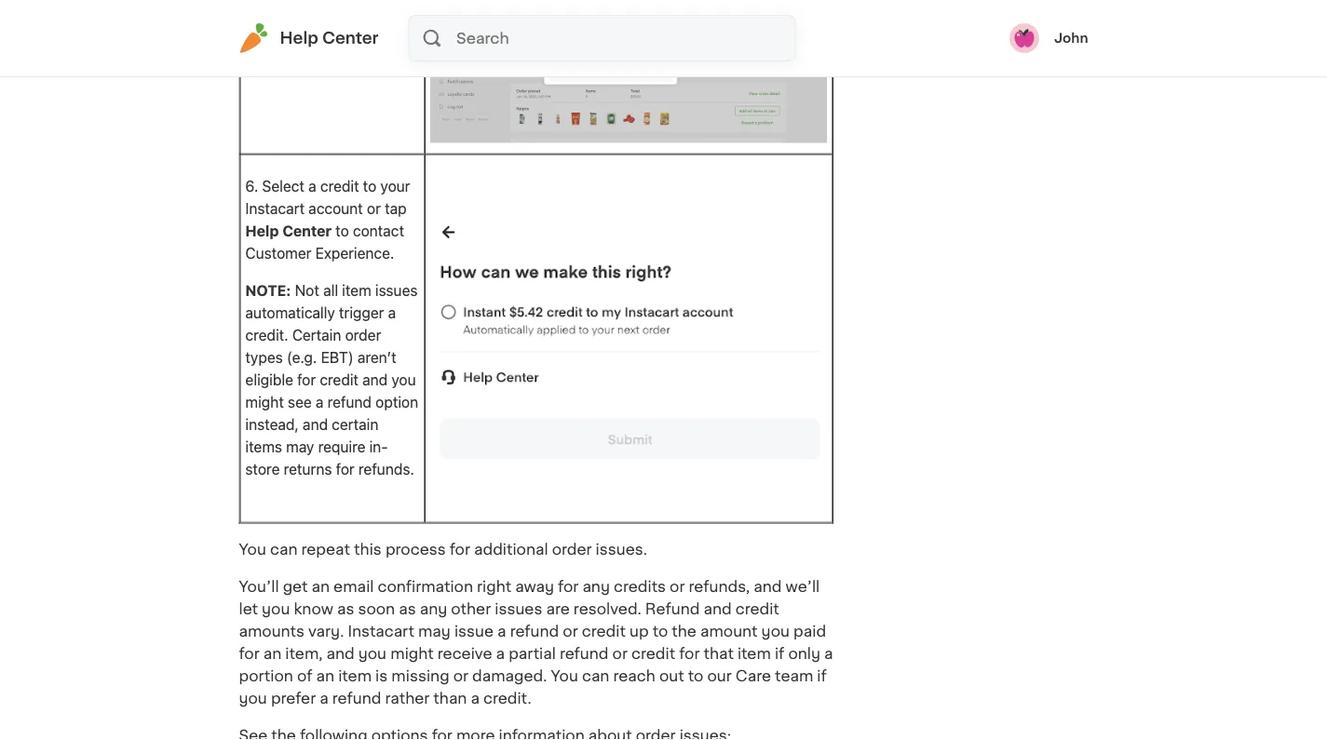 Task type: vqa. For each thing, say whether or not it's contained in the screenshot.
Receiving
no



Task type: locate. For each thing, give the bounding box(es) containing it.
to left your
[[363, 177, 377, 195]]

1 vertical spatial if
[[817, 670, 827, 685]]

or up reach
[[613, 647, 628, 662]]

and down aren't
[[363, 371, 388, 389]]

may up receive in the bottom left of the page
[[418, 625, 451, 640]]

0 vertical spatial an
[[312, 580, 330, 595]]

1 vertical spatial issues
[[495, 603, 543, 617]]

a right the prefer
[[320, 692, 329, 707]]

that
[[704, 647, 734, 662]]

additional
[[474, 543, 548, 558]]

0 horizontal spatial instacart
[[246, 200, 305, 217]]

and
[[363, 371, 388, 389], [303, 416, 328, 433], [754, 580, 782, 595], [704, 603, 732, 617], [327, 647, 355, 662]]

if
[[775, 647, 785, 662], [817, 670, 827, 685]]

1 vertical spatial any
[[420, 603, 448, 617]]

issues down away on the left bottom of the page
[[495, 603, 543, 617]]

instacart inside your instacart account
[[246, 200, 305, 217]]

1 vertical spatial item
[[738, 647, 771, 662]]

1 vertical spatial you
[[551, 670, 579, 685]]

you
[[239, 543, 266, 558], [551, 670, 579, 685]]

a up damaged.
[[496, 647, 505, 662]]

and down refunds,
[[704, 603, 732, 617]]

as down the email
[[337, 603, 354, 617]]

0 horizontal spatial help
[[246, 222, 279, 240]]

0 vertical spatial credit.
[[246, 326, 288, 344]]

other
[[451, 603, 491, 617]]

0 horizontal spatial order
[[345, 326, 381, 344]]

0 vertical spatial center
[[322, 30, 379, 46]]

1 vertical spatial can
[[582, 670, 610, 685]]

only
[[789, 647, 821, 662]]

help
[[280, 30, 318, 46], [246, 222, 279, 240]]

credit
[[320, 177, 359, 195], [320, 371, 359, 389], [736, 603, 780, 617], [582, 625, 626, 640], [632, 647, 676, 662]]

receive
[[438, 647, 492, 662]]

select a credit to
[[262, 177, 377, 195]]

ebt)
[[321, 349, 354, 366]]

you down partial on the left bottom
[[551, 670, 579, 685]]

or left tap
[[367, 200, 381, 217]]

help center link
[[239, 23, 379, 53]]

a
[[309, 177, 317, 195], [388, 304, 396, 322], [316, 393, 324, 411], [498, 625, 506, 640], [496, 647, 505, 662], [825, 647, 833, 662], [320, 692, 329, 707], [471, 692, 480, 707]]

refund inside 'and you might see a refund option instead,'
[[328, 393, 372, 411]]

issues
[[375, 282, 418, 299], [495, 603, 543, 617]]

0 vertical spatial any
[[583, 580, 610, 595]]

any down 'confirmation'
[[420, 603, 448, 617]]

let
[[239, 603, 258, 617]]

can left reach
[[582, 670, 610, 685]]

0 vertical spatial item
[[342, 282, 372, 299]]

an up know
[[312, 580, 330, 595]]

0 horizontal spatial credit.
[[246, 326, 288, 344]]

1 horizontal spatial any
[[583, 580, 610, 595]]

0 vertical spatial issues
[[375, 282, 418, 299]]

credit. inside not all item issues automatically trigger a credit. certain order types (e.g. ebt) aren't eligible for credit
[[246, 326, 288, 344]]

might down the eligible
[[246, 393, 284, 411]]

help right instacart icon
[[280, 30, 318, 46]]

0 vertical spatial help
[[280, 30, 318, 46]]

credit. down damaged.
[[484, 692, 532, 707]]

1 horizontal spatial might
[[391, 647, 434, 662]]

1 vertical spatial order
[[552, 543, 592, 558]]

problem chc website 6.png image
[[430, 208, 827, 464]]

1 vertical spatial may
[[418, 625, 451, 640]]

an down amounts on the left bottom of page
[[263, 647, 282, 662]]

0 horizontal spatial may
[[286, 438, 314, 456]]

0 horizontal spatial you
[[239, 543, 266, 558]]

item up trigger
[[342, 282, 372, 299]]

issues.
[[596, 543, 647, 558]]

center
[[322, 30, 379, 46], [283, 222, 332, 240]]

damaged.
[[472, 670, 547, 685]]

for down the
[[679, 647, 700, 662]]

0 horizontal spatial might
[[246, 393, 284, 411]]

your
[[381, 177, 410, 195]]

items
[[246, 438, 282, 456]]

credit.
[[246, 326, 288, 344], [484, 692, 532, 707]]

you'll
[[239, 580, 279, 595]]

1 horizontal spatial if
[[817, 670, 827, 685]]

to right up
[[653, 625, 668, 640]]

2 vertical spatial item
[[338, 670, 372, 685]]

1 vertical spatial help
[[246, 222, 279, 240]]

refund
[[328, 393, 372, 411], [510, 625, 559, 640], [560, 647, 609, 662], [332, 692, 381, 707]]

refund down the 'resolved.'
[[560, 647, 609, 662]]

user avatar image
[[1010, 23, 1040, 53]]

note:
[[246, 282, 291, 299]]

order
[[345, 326, 381, 344], [552, 543, 592, 558]]

and inside and certain items may require in- store returns for refunds.
[[303, 416, 328, 433]]

1 horizontal spatial issues
[[495, 603, 543, 617]]

and you might see a refund option instead,
[[246, 371, 418, 433]]

for inside not all item issues automatically trigger a credit. certain order types (e.g. ebt) aren't eligible for credit
[[297, 371, 316, 389]]

for right process
[[450, 543, 470, 558]]

you up 'you'll'
[[239, 543, 266, 558]]

amounts
[[239, 625, 305, 640]]

is
[[376, 670, 388, 685]]

1 horizontal spatial can
[[582, 670, 610, 685]]

a right trigger
[[388, 304, 396, 322]]

might up missing
[[391, 647, 434, 662]]

an
[[312, 580, 330, 595], [263, 647, 282, 662], [316, 670, 335, 685]]

may
[[286, 438, 314, 456], [418, 625, 451, 640]]

a right only
[[825, 647, 833, 662]]

instacart down soon
[[348, 625, 415, 640]]

eligible
[[246, 371, 293, 389]]

item up care
[[738, 647, 771, 662]]

0 vertical spatial order
[[345, 326, 381, 344]]

credit down the 'resolved.'
[[582, 625, 626, 640]]

0 vertical spatial might
[[246, 393, 284, 411]]

1 horizontal spatial instacart
[[348, 625, 415, 640]]

can
[[270, 543, 298, 558], [582, 670, 610, 685]]

soon
[[358, 603, 395, 617]]

0 horizontal spatial issues
[[375, 282, 418, 299]]

if right team
[[817, 670, 827, 685]]

0 vertical spatial if
[[775, 647, 785, 662]]

team
[[775, 670, 814, 685]]

tap
[[385, 200, 407, 217]]

(e.g.
[[287, 349, 317, 366]]

2 vertical spatial an
[[316, 670, 335, 685]]

item
[[342, 282, 372, 299], [738, 647, 771, 662], [338, 670, 372, 685]]

john link
[[1010, 23, 1089, 53]]

require
[[318, 438, 366, 456]]

1 vertical spatial center
[[283, 222, 332, 240]]

or
[[367, 200, 381, 217], [670, 580, 685, 595], [563, 625, 578, 640], [613, 647, 628, 662], [453, 670, 469, 685]]

order inside not all item issues automatically trigger a credit. certain order types (e.g. ebt) aren't eligible for credit
[[345, 326, 381, 344]]

order left the issues.
[[552, 543, 592, 558]]

0 horizontal spatial any
[[420, 603, 448, 617]]

0 vertical spatial may
[[286, 438, 314, 456]]

0 vertical spatial can
[[270, 543, 298, 558]]

or up refund
[[670, 580, 685, 595]]

know
[[294, 603, 333, 617]]

1 horizontal spatial order
[[552, 543, 592, 558]]

1 horizontal spatial as
[[399, 603, 416, 617]]

1 horizontal spatial you
[[551, 670, 579, 685]]

amount
[[701, 625, 758, 640]]

0 horizontal spatial if
[[775, 647, 785, 662]]

1 vertical spatial instacart
[[348, 625, 415, 640]]

to down account on the left top
[[336, 222, 349, 240]]

or down receive in the bottom left of the page
[[453, 670, 469, 685]]

you down portion
[[239, 692, 267, 707]]

may up the returns
[[286, 438, 314, 456]]

than
[[434, 692, 467, 707]]

1 vertical spatial might
[[391, 647, 434, 662]]

resolved.
[[574, 603, 642, 617]]

help up customer
[[246, 222, 279, 240]]

you up 'option'
[[392, 371, 416, 389]]

item left is at bottom
[[338, 670, 372, 685]]

credit down ebt)
[[320, 371, 359, 389]]

as down 'confirmation'
[[399, 603, 416, 617]]

for
[[297, 371, 316, 389], [336, 460, 355, 478], [450, 543, 470, 558], [558, 580, 579, 595], [239, 647, 260, 662], [679, 647, 700, 662]]

your instacart account
[[246, 177, 410, 217]]

0 vertical spatial instacart
[[246, 200, 305, 217]]

item,
[[285, 647, 323, 662]]

away
[[515, 580, 554, 595]]

are
[[546, 603, 570, 617]]

a right see
[[316, 393, 324, 411]]

as
[[337, 603, 354, 617], [399, 603, 416, 617]]

any
[[583, 580, 610, 595], [420, 603, 448, 617]]

automatically
[[246, 304, 335, 322]]

our
[[708, 670, 732, 685]]

credit. inside "you'll get an email confirmation right away for any credits or refunds, and we'll let you know as soon as any other issues are resolved. refund and credit amounts vary. instacart may issue a refund or credit up to the amount you paid for an item, and you might receive a partial refund or credit for that item if only a portion of an item is missing or damaged. you can reach out to our care team if you prefer a refund rather than a credit."
[[484, 692, 532, 707]]

if left only
[[775, 647, 785, 662]]

any up the 'resolved.'
[[583, 580, 610, 595]]

for down require
[[336, 460, 355, 478]]

an right of
[[316, 670, 335, 685]]

up
[[630, 625, 649, 640]]

refunds.
[[359, 460, 414, 478]]

0 horizontal spatial as
[[337, 603, 354, 617]]

order down trigger
[[345, 326, 381, 344]]

confirmation
[[378, 580, 473, 595]]

a right the than
[[471, 692, 480, 707]]

instacart image
[[239, 23, 269, 53]]

you inside 'and you might see a refund option instead,'
[[392, 371, 416, 389]]

instacart down select
[[246, 200, 305, 217]]

refund up certain
[[328, 393, 372, 411]]

for down '(e.g.'
[[297, 371, 316, 389]]

refund
[[646, 603, 700, 617]]

can up get
[[270, 543, 298, 558]]

you
[[392, 371, 416, 389], [262, 603, 290, 617], [762, 625, 790, 640], [358, 647, 387, 662], [239, 692, 267, 707]]

to
[[363, 177, 377, 195], [336, 222, 349, 240], [653, 625, 668, 640], [688, 670, 704, 685]]

and inside 'and you might see a refund option instead,'
[[363, 371, 388, 389]]

instacart
[[246, 200, 305, 217], [348, 625, 415, 640]]

issues up trigger
[[375, 282, 418, 299]]

0 horizontal spatial can
[[270, 543, 298, 558]]

1 horizontal spatial credit.
[[484, 692, 532, 707]]

john
[[1055, 32, 1089, 45]]

1 horizontal spatial may
[[418, 625, 451, 640]]

and down see
[[303, 416, 328, 433]]

for up are at the left of page
[[558, 580, 579, 595]]

rather
[[385, 692, 430, 707]]

help inside or tap help center
[[246, 222, 279, 240]]

right
[[477, 580, 512, 595]]

credit. up types
[[246, 326, 288, 344]]

1 vertical spatial credit.
[[484, 692, 532, 707]]



Task type: describe. For each thing, give the bounding box(es) containing it.
refund up partial on the left bottom
[[510, 625, 559, 640]]

can inside "you'll get an email confirmation right away for any credits or refunds, and we'll let you know as soon as any other issues are resolved. refund and credit amounts vary. instacart may issue a refund or credit up to the amount you paid for an item, and you might receive a partial refund or credit for that item if only a portion of an item is missing or damaged. you can reach out to our care team if you prefer a refund rather than a credit."
[[582, 670, 610, 685]]

you inside "you'll get an email confirmation right away for any credits or refunds, and we'll let you know as soon as any other issues are resolved. refund and credit amounts vary. instacart may issue a refund or credit up to the amount you paid for an item, and you might receive a partial refund or credit for that item if only a portion of an item is missing or damaged. you can reach out to our care team if you prefer a refund rather than a credit."
[[551, 670, 579, 685]]

instead,
[[246, 416, 299, 433]]

get
[[283, 580, 308, 595]]

you up amounts on the left bottom of page
[[262, 603, 290, 617]]

1 horizontal spatial help
[[280, 30, 318, 46]]

vary.
[[308, 625, 344, 640]]

1 as from the left
[[337, 603, 354, 617]]

1 vertical spatial an
[[263, 647, 282, 662]]

aren't
[[358, 349, 397, 366]]

for inside and certain items may require in- store returns for refunds.
[[336, 460, 355, 478]]

email
[[334, 580, 374, 595]]

a inside 'and you might see a refund option instead,'
[[316, 393, 324, 411]]

customer
[[246, 244, 312, 262]]

issues inside "you'll get an email confirmation right away for any credits or refunds, and we'll let you know as soon as any other issues are resolved. refund and credit amounts vary. instacart may issue a refund or credit up to the amount you paid for an item, and you might receive a partial refund or credit for that item if only a portion of an item is missing or damaged. you can reach out to our care team if you prefer a refund rather than a credit."
[[495, 603, 543, 617]]

trigger
[[339, 304, 384, 322]]

and certain items may require in- store returns for refunds.
[[246, 416, 414, 478]]

contact
[[353, 222, 404, 240]]

refund down is at bottom
[[332, 692, 381, 707]]

a right select
[[309, 177, 317, 195]]

to left our on the right of the page
[[688, 670, 704, 685]]

account
[[309, 200, 363, 217]]

types
[[246, 349, 283, 366]]

not
[[295, 282, 319, 299]]

6.
[[246, 177, 262, 195]]

process
[[386, 543, 446, 558]]

not all item issues automatically trigger a credit. certain order types (e.g. ebt) aren't eligible for credit
[[246, 282, 418, 389]]

instacart inside "you'll get an email confirmation right away for any credits or refunds, and we'll let you know as soon as any other issues are resolved. refund and credit amounts vary. instacart may issue a refund or credit up to the amount you paid for an item, and you might receive a partial refund or credit for that item if only a portion of an item is missing or damaged. you can reach out to our care team if you prefer a refund rather than a credit."
[[348, 625, 415, 640]]

missing
[[392, 670, 450, 685]]

paid
[[794, 625, 827, 640]]

option
[[376, 393, 418, 411]]

item inside not all item issues automatically trigger a credit. certain order types (e.g. ebt) aren't eligible for credit
[[342, 282, 372, 299]]

of
[[297, 670, 313, 685]]

certain
[[332, 416, 379, 433]]

select
[[262, 177, 305, 195]]

might inside 'and you might see a refund option instead,'
[[246, 393, 284, 411]]

see
[[288, 393, 312, 411]]

2 as from the left
[[399, 603, 416, 617]]

you left paid
[[762, 625, 790, 640]]

credits
[[614, 580, 666, 595]]

out
[[660, 670, 684, 685]]

or tap help center
[[246, 200, 407, 240]]

select_specific_issue web_2.png image
[[430, 0, 827, 143]]

help center
[[280, 30, 379, 46]]

all
[[323, 282, 338, 299]]

store
[[246, 460, 280, 478]]

may inside and certain items may require in- store returns for refunds.
[[286, 438, 314, 456]]

you up is at bottom
[[358, 647, 387, 662]]

and left "we'll"
[[754, 580, 782, 595]]

credit up amount
[[736, 603, 780, 617]]

reach
[[614, 670, 656, 685]]

to inside to contact customer experience.
[[336, 222, 349, 240]]

0 vertical spatial you
[[239, 543, 266, 558]]

refunds,
[[689, 580, 750, 595]]

a inside not all item issues automatically trigger a credit. certain order types (e.g. ebt) aren't eligible for credit
[[388, 304, 396, 322]]

center inside or tap help center
[[283, 222, 332, 240]]

portion
[[239, 670, 293, 685]]

might inside "you'll get an email confirmation right away for any credits or refunds, and we'll let you know as soon as any other issues are resolved. refund and credit amounts vary. instacart may issue a refund or credit up to the amount you paid for an item, and you might receive a partial refund or credit for that item if only a portion of an item is missing or damaged. you can reach out to our care team if you prefer a refund rather than a credit."
[[391, 647, 434, 662]]

or down are at the left of page
[[563, 625, 578, 640]]

issue
[[455, 625, 494, 640]]

issues inside not all item issues automatically trigger a credit. certain order types (e.g. ebt) aren't eligible for credit
[[375, 282, 418, 299]]

returns
[[284, 460, 332, 478]]

you'll get an email confirmation right away for any credits or refunds, and we'll let you know as soon as any other issues are resolved. refund and credit amounts vary. instacart may issue a refund or credit up to the amount you paid for an item, and you might receive a partial refund or credit for that item if only a portion of an item is missing or damaged. you can reach out to our care team if you prefer a refund rather than a credit.
[[239, 580, 833, 707]]

to contact customer experience.
[[246, 222, 404, 262]]

the
[[672, 625, 697, 640]]

credit inside not all item issues automatically trigger a credit. certain order types (e.g. ebt) aren't eligible for credit
[[320, 371, 359, 389]]

may inside "you'll get an email confirmation right away for any credits or refunds, and we'll let you know as soon as any other issues are resolved. refund and credit amounts vary. instacart may issue a refund or credit up to the amount you paid for an item, and you might receive a partial refund or credit for that item if only a portion of an item is missing or damaged. you can reach out to our care team if you prefer a refund rather than a credit."
[[418, 625, 451, 640]]

prefer
[[271, 692, 316, 707]]

care
[[736, 670, 772, 685]]

credit down up
[[632, 647, 676, 662]]

certain
[[292, 326, 341, 344]]

for up portion
[[239, 647, 260, 662]]

we'll
[[786, 580, 820, 595]]

and down vary.
[[327, 647, 355, 662]]

or inside or tap help center
[[367, 200, 381, 217]]

in-
[[370, 438, 388, 456]]

Search search field
[[455, 16, 795, 61]]

partial
[[509, 647, 556, 662]]

this
[[354, 543, 382, 558]]

repeat
[[301, 543, 350, 558]]

a right issue at bottom left
[[498, 625, 506, 640]]

you can repeat this process for additional order issues.
[[239, 543, 647, 558]]

experience.
[[315, 244, 394, 262]]

credit up account on the left top
[[320, 177, 359, 195]]



